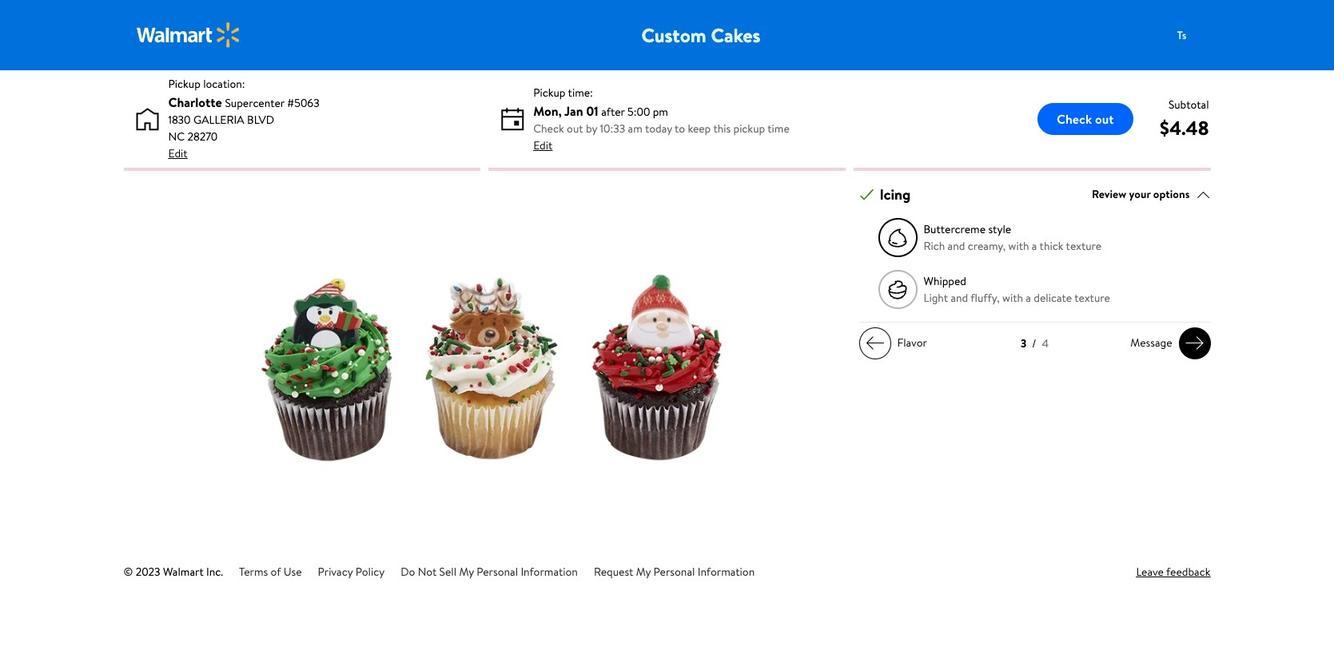 Task type: locate. For each thing, give the bounding box(es) containing it.
01
[[586, 102, 599, 120]]

1 horizontal spatial out
[[1095, 110, 1114, 128]]

0 vertical spatial and
[[948, 238, 965, 254]]

0 horizontal spatial icon for continue arrow image
[[865, 333, 885, 353]]

do
[[401, 564, 415, 580]]

whipped
[[924, 273, 966, 289]]

icing
[[880, 185, 911, 205]]

1 horizontal spatial icon for continue arrow image
[[1185, 333, 1204, 353]]

1 horizontal spatial a
[[1032, 238, 1037, 254]]

texture right thick
[[1066, 238, 1102, 254]]

1 horizontal spatial my
[[636, 564, 651, 580]]

2 personal from the left
[[654, 564, 695, 580]]

a inside "buttercreme style rich and creamy, with a thick texture"
[[1032, 238, 1037, 254]]

ts button
[[1166, 19, 1230, 51]]

edit link down mon,
[[533, 137, 553, 154]]

and inside "buttercreme style rich and creamy, with a thick texture"
[[948, 238, 965, 254]]

my
[[459, 564, 474, 580], [636, 564, 651, 580]]

after
[[601, 104, 625, 120]]

request
[[594, 564, 633, 580]]

review your options
[[1092, 186, 1190, 202]]

and down buttercreme
[[948, 238, 965, 254]]

leave feedback button
[[1136, 564, 1211, 581]]

your
[[1129, 186, 1151, 202]]

texture
[[1066, 238, 1102, 254], [1075, 290, 1110, 306]]

pickup time: mon, jan 01 after 5:00 pm check out by 10:33 am today to keep this pickup time edit
[[533, 84, 790, 153]]

terms of use
[[239, 564, 302, 580]]

1 horizontal spatial information
[[698, 564, 755, 580]]

3 / 4
[[1021, 335, 1049, 351]]

texture inside whipped light and fluffy, with a delicate texture
[[1075, 290, 1110, 306]]

a left delicate
[[1026, 290, 1031, 306]]

icon for continue arrow image left flavor
[[865, 333, 885, 353]]

0 horizontal spatial information
[[521, 564, 578, 580]]

creamy,
[[968, 238, 1006, 254]]

delicate
[[1034, 290, 1072, 306]]

pickup location: charlotte supercenter # 5063 1830 galleria blvd nc 28270 edit
[[168, 76, 319, 161]]

© 2023 walmart inc.
[[124, 564, 223, 580]]

0 horizontal spatial personal
[[477, 564, 518, 580]]

check out
[[1057, 110, 1114, 128]]

out inside check out button
[[1095, 110, 1114, 128]]

check inside check out button
[[1057, 110, 1092, 128]]

1 my from the left
[[459, 564, 474, 580]]

out inside pickup time: mon, jan 01 after 5:00 pm check out by 10:33 am today to keep this pickup time edit
[[567, 120, 583, 136]]

1 vertical spatial with
[[1003, 290, 1023, 306]]

0 vertical spatial a
[[1032, 238, 1037, 254]]

0 horizontal spatial out
[[567, 120, 583, 136]]

out up 'review'
[[1095, 110, 1114, 128]]

0 horizontal spatial a
[[1026, 290, 1031, 306]]

and inside whipped light and fluffy, with a delicate texture
[[951, 290, 968, 306]]

cakes
[[711, 22, 761, 49]]

with inside "buttercreme style rich and creamy, with a thick texture"
[[1009, 238, 1029, 254]]

with down style
[[1009, 238, 1029, 254]]

icon for continue arrow image inside message 'link'
[[1185, 333, 1204, 353]]

not
[[418, 564, 437, 580]]

edit inside pickup location: charlotte supercenter # 5063 1830 galleria blvd nc 28270 edit
[[168, 145, 188, 161]]

to
[[675, 120, 685, 136]]

1 horizontal spatial personal
[[654, 564, 695, 580]]

2 my from the left
[[636, 564, 651, 580]]

2 icon for continue arrow image from the left
[[1185, 333, 1204, 353]]

pickup up charlotte
[[168, 76, 200, 92]]

personal right request
[[654, 564, 695, 580]]

0 vertical spatial with
[[1009, 238, 1029, 254]]

with
[[1009, 238, 1029, 254], [1003, 290, 1023, 306]]

a left thick
[[1032, 238, 1037, 254]]

edit down mon,
[[533, 137, 553, 153]]

check out button
[[1038, 103, 1133, 135]]

inc.
[[206, 564, 223, 580]]

privacy
[[318, 564, 353, 580]]

request my personal information link
[[594, 564, 755, 580]]

edit link
[[533, 137, 553, 154], [168, 145, 188, 162]]

0 horizontal spatial edit
[[168, 145, 188, 161]]

icon for continue arrow image right message
[[1185, 333, 1204, 353]]

1 vertical spatial a
[[1026, 290, 1031, 306]]

1 horizontal spatial edit
[[533, 137, 553, 153]]

pickup inside pickup time: mon, jan 01 after 5:00 pm check out by 10:33 am today to keep this pickup time edit
[[533, 84, 566, 100]]

0 horizontal spatial my
[[459, 564, 474, 580]]

4
[[1042, 335, 1049, 351]]

0 horizontal spatial pickup
[[168, 76, 200, 92]]

blvd
[[247, 112, 274, 128]]

with right fluffy,
[[1003, 290, 1023, 306]]

out
[[1095, 110, 1114, 128], [567, 120, 583, 136]]

back to walmart.com image
[[136, 22, 240, 48]]

edit down nc
[[168, 145, 188, 161]]

$4.48
[[1160, 114, 1209, 141]]

1 vertical spatial texture
[[1075, 290, 1110, 306]]

whipped light and fluffy, with a delicate texture
[[924, 273, 1110, 306]]

pickup up mon,
[[533, 84, 566, 100]]

today
[[645, 120, 672, 136]]

0 horizontal spatial check
[[533, 120, 564, 136]]

pickup inside pickup location: charlotte supercenter # 5063 1830 galleria blvd nc 28270 edit
[[168, 76, 200, 92]]

10:33
[[600, 120, 625, 136]]

by
[[586, 120, 597, 136]]

jan
[[564, 102, 583, 120]]

1 horizontal spatial check
[[1057, 110, 1092, 128]]

0 vertical spatial texture
[[1066, 238, 1102, 254]]

terms
[[239, 564, 268, 580]]

my right request
[[636, 564, 651, 580]]

my right sell
[[459, 564, 474, 580]]

out left by in the top left of the page
[[567, 120, 583, 136]]

terms of use link
[[239, 564, 302, 580]]

subtotal
[[1169, 96, 1209, 112]]

information
[[521, 564, 578, 580], [698, 564, 755, 580]]

0 horizontal spatial edit link
[[168, 145, 188, 162]]

1 horizontal spatial pickup
[[533, 84, 566, 100]]

pickup
[[168, 76, 200, 92], [533, 84, 566, 100]]

buttercreme style rich and creamy, with a thick texture
[[924, 221, 1102, 254]]

texture right delicate
[[1075, 290, 1110, 306]]

icon for continue arrow image
[[865, 333, 885, 353], [1185, 333, 1204, 353]]

of
[[271, 564, 281, 580]]

rich
[[924, 238, 945, 254]]

a
[[1032, 238, 1037, 254], [1026, 290, 1031, 306]]

1 vertical spatial and
[[951, 290, 968, 306]]

do not sell my personal information link
[[401, 564, 578, 580]]

1 horizontal spatial edit link
[[533, 137, 553, 154]]

personal
[[477, 564, 518, 580], [654, 564, 695, 580]]

28270
[[187, 129, 218, 145]]

/
[[1032, 335, 1036, 351]]

5:00
[[628, 104, 650, 120]]

check
[[1057, 110, 1092, 128], [533, 120, 564, 136]]

with inside whipped light and fluffy, with a delicate texture
[[1003, 290, 1023, 306]]

1 icon for continue arrow image from the left
[[865, 333, 885, 353]]

1830
[[168, 112, 191, 128]]

this
[[713, 120, 731, 136]]

flavor
[[897, 335, 927, 351]]

edit
[[533, 137, 553, 153], [168, 145, 188, 161]]

personal right sell
[[477, 564, 518, 580]]

edit link down nc
[[168, 145, 188, 162]]

galleria
[[193, 112, 244, 128]]

mon,
[[533, 102, 562, 120]]

icon for continue arrow image inside flavor link
[[865, 333, 885, 353]]

review your options link
[[1092, 184, 1211, 206]]

and
[[948, 238, 965, 254], [951, 290, 968, 306]]

and down whipped
[[951, 290, 968, 306]]

walmart
[[163, 564, 204, 580]]

review your options element
[[1092, 186, 1190, 203]]

pickup for charlotte
[[168, 76, 200, 92]]



Task type: vqa. For each thing, say whether or not it's contained in the screenshot.
Check to the left
yes



Task type: describe. For each thing, give the bounding box(es) containing it.
feedback
[[1166, 564, 1211, 580]]

style
[[988, 221, 1011, 237]]

ts
[[1177, 27, 1187, 43]]

policy
[[355, 564, 385, 580]]

2023
[[136, 564, 160, 580]]

1 information from the left
[[521, 564, 578, 580]]

light
[[924, 290, 948, 306]]

1 personal from the left
[[477, 564, 518, 580]]

options
[[1153, 186, 1190, 202]]

am
[[628, 120, 643, 136]]

subtotal $4.48
[[1160, 96, 1209, 141]]

do not sell my personal information
[[401, 564, 578, 580]]

custom cakes
[[642, 22, 761, 49]]

leave feedback
[[1136, 564, 1211, 580]]

up arrow image
[[1196, 188, 1211, 202]]

thick
[[1040, 238, 1064, 254]]

sell
[[439, 564, 457, 580]]

nc
[[168, 129, 185, 145]]

buttercreme
[[924, 221, 986, 237]]

message link
[[1124, 327, 1211, 359]]

request my personal information
[[594, 564, 755, 580]]

pickup
[[733, 120, 765, 136]]

privacy policy
[[318, 564, 385, 580]]

leave
[[1136, 564, 1164, 580]]

time
[[768, 120, 790, 136]]

fluffy,
[[971, 290, 1000, 306]]

edit inside pickup time: mon, jan 01 after 5:00 pm check out by 10:33 am today to keep this pickup time edit
[[533, 137, 553, 153]]

flavor link
[[859, 327, 934, 359]]

custom
[[642, 22, 706, 49]]

a inside whipped light and fluffy, with a delicate texture
[[1026, 290, 1031, 306]]

review
[[1092, 186, 1126, 202]]

©
[[124, 564, 133, 580]]

privacy policy link
[[318, 564, 385, 580]]

pm
[[653, 104, 668, 120]]

keep
[[688, 120, 711, 136]]

#
[[287, 95, 294, 111]]

time:
[[568, 84, 593, 100]]

charlotte
[[168, 94, 222, 111]]

check inside pickup time: mon, jan 01 after 5:00 pm check out by 10:33 am today to keep this pickup time edit
[[533, 120, 564, 136]]

message
[[1131, 335, 1172, 351]]

location:
[[203, 76, 245, 92]]

3
[[1021, 335, 1027, 351]]

5063
[[294, 95, 319, 111]]

2 information from the left
[[698, 564, 755, 580]]

pickup for mon,
[[533, 84, 566, 100]]

ok image
[[860, 188, 874, 202]]

texture inside "buttercreme style rich and creamy, with a thick texture"
[[1066, 238, 1102, 254]]

supercenter
[[225, 95, 285, 111]]

use
[[284, 564, 302, 580]]



